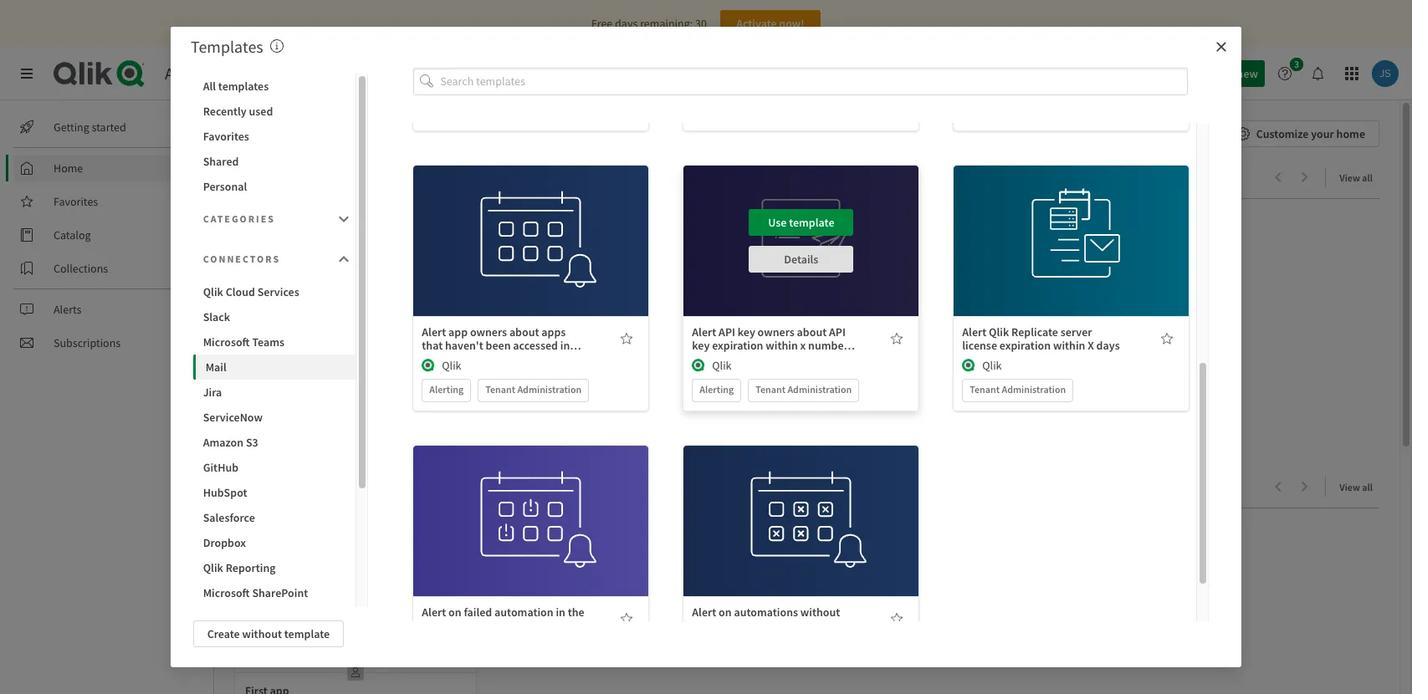 Task type: locate. For each thing, give the bounding box(es) containing it.
personal button
[[193, 174, 356, 199]]

qlik image for alert api key owners about api key expiration within x number of days.
[[692, 359, 706, 372]]

ask insight advisor
[[1079, 66, 1174, 81]]

0 vertical spatial personal element
[[342, 350, 369, 377]]

alert left been
[[422, 324, 446, 339]]

the inside alert on automations without runs in the last x days
[[729, 618, 746, 633]]

about inside the alert app owners about apps that haven't been accessed in the last 28 days.
[[510, 324, 539, 339]]

services up slack button
[[257, 285, 299, 300]]

the
[[422, 351, 439, 366], [568, 605, 585, 620], [729, 618, 746, 633]]

failed
[[464, 605, 492, 620]]

owners up 28
[[470, 324, 507, 339]]

1 microsoft from the top
[[203, 335, 250, 350]]

view
[[1340, 172, 1361, 184], [1340, 481, 1361, 494]]

app for alert
[[449, 324, 468, 339]]

add to favorites image left 'runs'
[[620, 612, 634, 626]]

2 days. from the left
[[705, 351, 731, 366]]

use for automation
[[498, 495, 517, 510]]

2 all from the top
[[1363, 481, 1373, 494]]

runs
[[692, 618, 715, 633]]

recently used
[[203, 104, 273, 119], [258, 477, 358, 498]]

subscriptions link
[[13, 330, 201, 356]]

add to favorites image right apps
[[620, 332, 634, 345]]

used up salesforce 'button'
[[323, 477, 358, 498]]

slack button
[[193, 305, 356, 330]]

1 horizontal spatial expiration
[[1000, 338, 1051, 353]]

free days remaining: 30
[[592, 16, 707, 31]]

1 all from the top
[[1363, 172, 1373, 184]]

0 vertical spatial used
[[249, 104, 273, 119]]

1 horizontal spatial tenant administration
[[756, 383, 852, 395]]

license
[[963, 338, 997, 353]]

1 horizontal spatial x
[[769, 618, 775, 633]]

x right 'runs'
[[769, 618, 775, 633]]

details button for automation
[[479, 526, 584, 553]]

0 horizontal spatial analytics
[[165, 63, 228, 84]]

last left 28
[[441, 351, 459, 366]]

home inside 'main content'
[[234, 120, 286, 146]]

1 horizontal spatial analytics
[[258, 167, 323, 188]]

apps
[[542, 324, 566, 339]]

view all for recently used
[[1340, 481, 1373, 494]]

owners
[[470, 324, 507, 339], [758, 324, 795, 339]]

on right 'runs'
[[719, 605, 732, 620]]

2 expiration from the left
[[1000, 338, 1051, 353]]

1 vertical spatial used
[[323, 477, 358, 498]]

1 vertical spatial app
[[270, 374, 289, 389]]

analytics for analytics services
[[165, 63, 228, 84]]

without
[[801, 605, 840, 620], [242, 627, 282, 642]]

1 vertical spatial view all
[[1340, 481, 1373, 494]]

0 vertical spatial without
[[801, 605, 840, 620]]

0 horizontal spatial owners
[[470, 324, 507, 339]]

alerting down of
[[700, 383, 734, 395]]

details for server
[[1055, 252, 1089, 267]]

in right automation
[[556, 605, 566, 620]]

move collection image for recently
[[234, 478, 251, 495]]

0 horizontal spatial app
[[270, 374, 289, 389]]

1 tenant from the left
[[486, 383, 515, 395]]

recently used up salesforce 'button'
[[258, 477, 358, 498]]

1 about from the left
[[510, 324, 539, 339]]

ago
[[350, 392, 366, 405]]

2 qlik image from the left
[[692, 359, 706, 372]]

insight
[[1099, 66, 1134, 81]]

home up 'shared' button
[[234, 120, 286, 146]]

recently down all templates
[[203, 104, 247, 119]]

shared button
[[193, 149, 356, 174]]

alert for alert api key owners about api key expiration within x number of days.
[[692, 324, 717, 339]]

in inside alert on failed automation in the last x days
[[556, 605, 566, 620]]

on inside alert on automations without runs in the last x days
[[719, 605, 732, 620]]

subscriptions
[[54, 336, 121, 351]]

add to favorites image
[[891, 332, 904, 345], [1161, 332, 1174, 345], [891, 612, 904, 626]]

template for about
[[519, 215, 564, 230]]

1 horizontal spatial the
[[568, 605, 585, 620]]

0 horizontal spatial on
[[449, 605, 462, 620]]

0 vertical spatial view
[[1340, 172, 1361, 184]]

use
[[498, 215, 517, 230], [768, 215, 787, 230], [1039, 215, 1057, 230], [498, 495, 517, 510], [768, 495, 787, 510]]

1 api from the left
[[719, 324, 736, 339]]

expiration right of
[[712, 338, 764, 353]]

1 view from the top
[[1340, 172, 1361, 184]]

favorites inside navigation pane element
[[54, 194, 98, 209]]

alert
[[422, 324, 446, 339], [692, 324, 717, 339], [963, 324, 987, 339], [422, 605, 446, 620], [692, 605, 717, 620]]

0 horizontal spatial x
[[443, 618, 449, 633]]

1 vertical spatial view
[[1340, 481, 1361, 494]]

move collection image
[[234, 169, 251, 185], [234, 478, 251, 495]]

customize your home button
[[1226, 120, 1380, 147]]

tenant administration down qlik icon at the bottom of page
[[970, 383, 1066, 395]]

2 move collection image from the top
[[234, 478, 251, 495]]

all
[[203, 79, 216, 94]]

days. right of
[[705, 351, 731, 366]]

1 vertical spatial microsoft
[[203, 586, 250, 601]]

2 tenant from the left
[[756, 383, 786, 395]]

close sidebar menu image
[[20, 67, 33, 80]]

1 vertical spatial recently used
[[258, 477, 358, 498]]

expiration inside "alert api key owners about api key expiration within x number of days."
[[712, 338, 764, 353]]

services
[[231, 63, 289, 84], [257, 285, 299, 300]]

connectors
[[203, 253, 280, 265]]

qlik up slack
[[203, 285, 223, 300]]

1 on from the left
[[449, 605, 462, 620]]

alert up of
[[692, 324, 717, 339]]

analytics for analytics to explore
[[258, 167, 323, 188]]

0 vertical spatial services
[[231, 63, 289, 84]]

tenant
[[486, 383, 515, 395], [756, 383, 786, 395], [970, 383, 1000, 395]]

last right 'runs'
[[748, 618, 766, 633]]

add to favorites image for alert qlik replicate server license expiration within x days
[[1161, 332, 1174, 345]]

app inside the alert app owners about apps that haven't been accessed in the last 28 days.
[[449, 324, 468, 339]]

without right automations
[[801, 605, 840, 620]]

0 horizontal spatial about
[[510, 324, 539, 339]]

qlik image
[[422, 359, 435, 372], [692, 359, 706, 372]]

in right accessed
[[560, 338, 570, 353]]

2 horizontal spatial x
[[1088, 338, 1094, 353]]

2 about from the left
[[797, 324, 827, 339]]

tenant for expiration
[[756, 383, 786, 395]]

use for server
[[1039, 215, 1057, 230]]

move collection image up categories
[[234, 169, 251, 185]]

0 vertical spatial move collection image
[[234, 169, 251, 185]]

microsoft sharepoint button
[[193, 581, 356, 606]]

app up 'updated'
[[270, 374, 289, 389]]

use template for server
[[1039, 215, 1105, 230]]

without right create
[[242, 627, 282, 642]]

0 horizontal spatial home
[[54, 161, 83, 176]]

1 vertical spatial without
[[242, 627, 282, 642]]

0 horizontal spatial the
[[422, 351, 439, 366]]

2 administration from the left
[[788, 383, 852, 395]]

1 add to favorites image from the top
[[620, 332, 634, 345]]

0 horizontal spatial without
[[242, 627, 282, 642]]

categories button
[[193, 203, 356, 236]]

the right automation
[[568, 605, 585, 620]]

x inside alert on failed automation in the last x days
[[443, 618, 449, 633]]

view all link
[[1340, 167, 1380, 187], [1340, 476, 1380, 497]]

favorites up catalog
[[54, 194, 98, 209]]

1 horizontal spatial about
[[797, 324, 827, 339]]

2 view from the top
[[1340, 481, 1361, 494]]

use template button for owners
[[749, 209, 854, 236]]

details
[[514, 252, 548, 267], [784, 252, 819, 267], [1055, 252, 1089, 267], [514, 532, 548, 547], [784, 532, 819, 547]]

last inside the alert app owners about apps that haven't been accessed in the last 28 days.
[[441, 351, 459, 366]]

use template button for without
[[749, 489, 854, 516]]

1 horizontal spatial within
[[1053, 338, 1086, 353]]

used inside button
[[249, 104, 273, 119]]

last left failed
[[422, 618, 440, 633]]

view all link for recently used
[[1340, 476, 1380, 497]]

activate now!
[[736, 16, 805, 31]]

alerts
[[54, 302, 82, 317]]

amazon s3 button
[[193, 430, 356, 455]]

template for owners
[[789, 215, 835, 230]]

1 vertical spatial home
[[54, 161, 83, 176]]

microsoft down slack
[[203, 335, 250, 350]]

0 horizontal spatial within
[[766, 338, 798, 353]]

analytics inside 'home' 'main content'
[[258, 167, 323, 188]]

1 administration from the left
[[517, 383, 582, 395]]

number
[[808, 338, 848, 353]]

days. right 28
[[476, 351, 503, 366]]

1 personal element from the top
[[342, 350, 369, 377]]

2 within from the left
[[1053, 338, 1086, 353]]

owners left x
[[758, 324, 795, 339]]

use for about
[[498, 215, 517, 230]]

last inside alert on failed automation in the last x days
[[422, 618, 440, 633]]

qlik image for alert app owners about apps that haven't been accessed in the last 28 days.
[[422, 359, 435, 372]]

2 horizontal spatial the
[[729, 618, 746, 633]]

navigation pane element
[[0, 107, 213, 363]]

details for without
[[784, 532, 819, 547]]

1 tenant administration from the left
[[486, 383, 582, 395]]

used down all templates button
[[249, 104, 273, 119]]

alert left failed
[[422, 605, 446, 620]]

1 within from the left
[[766, 338, 798, 353]]

the right 'runs'
[[729, 618, 746, 633]]

qlik inside qlik reporting button
[[203, 561, 223, 576]]

add to favorites image
[[620, 332, 634, 345], [620, 612, 634, 626]]

qlik left the 'replicate'
[[989, 324, 1009, 339]]

alert for alert app owners about apps that haven't been accessed in the last 28 days.
[[422, 324, 446, 339]]

1 horizontal spatial tenant
[[756, 383, 786, 395]]

api right x
[[829, 324, 846, 339]]

1 horizontal spatial days.
[[705, 351, 731, 366]]

qlik reporting
[[203, 561, 276, 576]]

2 view all link from the top
[[1340, 476, 1380, 497]]

expiration right license
[[1000, 338, 1051, 353]]

without inside button
[[242, 627, 282, 642]]

qlik right of
[[712, 358, 732, 373]]

1 alerting from the left
[[430, 383, 464, 395]]

qlik
[[203, 285, 223, 300], [989, 324, 1009, 339], [442, 358, 462, 373], [712, 358, 732, 373], [983, 358, 1002, 373], [203, 561, 223, 576]]

recently up salesforce 'button'
[[258, 477, 320, 498]]

api left x
[[719, 324, 736, 339]]

1 vertical spatial personal element
[[342, 659, 369, 686]]

x for within
[[1088, 338, 1094, 353]]

use template for owners
[[768, 215, 835, 230]]

1 vertical spatial add to favorites image
[[620, 612, 634, 626]]

qlik down dropbox
[[203, 561, 223, 576]]

app for first
[[270, 374, 289, 389]]

1 move collection image from the top
[[234, 169, 251, 185]]

1 days. from the left
[[476, 351, 503, 366]]

1 horizontal spatial favorites
[[203, 129, 249, 144]]

in right 'runs'
[[717, 618, 727, 633]]

template inside button
[[284, 627, 330, 642]]

alert inside the alert app owners about apps that haven't been accessed in the last 28 days.
[[422, 324, 446, 339]]

shared
[[203, 154, 239, 169]]

on
[[449, 605, 462, 620], [719, 605, 732, 620]]

1 vertical spatial view all link
[[1340, 476, 1380, 497]]

servicenow
[[203, 410, 263, 425]]

0 horizontal spatial favorites
[[54, 194, 98, 209]]

view all link for analytics to explore
[[1340, 167, 1380, 187]]

favorites
[[203, 129, 249, 144], [54, 194, 98, 209]]

0 horizontal spatial last
[[422, 618, 440, 633]]

2 tenant administration from the left
[[756, 383, 852, 395]]

0 vertical spatial all
[[1363, 172, 1373, 184]]

0 horizontal spatial api
[[719, 324, 736, 339]]

last
[[441, 351, 459, 366], [422, 618, 440, 633], [748, 618, 766, 633]]

days
[[615, 16, 638, 31], [1097, 338, 1120, 353], [451, 618, 475, 633], [777, 618, 801, 633]]

0 horizontal spatial qlik image
[[422, 359, 435, 372]]

microsoft down qlik reporting
[[203, 586, 250, 601]]

explore
[[345, 167, 399, 188]]

1 horizontal spatial qlik image
[[692, 359, 706, 372]]

1 horizontal spatial key
[[738, 324, 755, 339]]

1 vertical spatial services
[[257, 285, 299, 300]]

1 horizontal spatial used
[[323, 477, 358, 498]]

alert api key owners about api key expiration within x number of days.
[[692, 324, 848, 366]]

0 horizontal spatial recently
[[203, 104, 247, 119]]

2 horizontal spatial tenant
[[970, 383, 1000, 395]]

administration
[[517, 383, 582, 395], [788, 383, 852, 395], [1002, 383, 1066, 395]]

catalog link
[[13, 222, 201, 249]]

tenant administration down x
[[756, 383, 852, 395]]

analytics to explore link
[[258, 167, 406, 188]]

microsoft for microsoft teams
[[203, 335, 250, 350]]

qlik cloud services button
[[193, 279, 356, 305]]

0 vertical spatial favorites
[[203, 129, 249, 144]]

within
[[766, 338, 798, 353], [1053, 338, 1086, 353]]

0 horizontal spatial tenant
[[486, 383, 515, 395]]

0 vertical spatial recently used
[[203, 104, 273, 119]]

customize your home
[[1257, 126, 1366, 141]]

0 vertical spatial view all link
[[1340, 167, 1380, 187]]

3 tenant from the left
[[970, 383, 1000, 395]]

favorites link
[[13, 188, 201, 215]]

x right the 'replicate'
[[1088, 338, 1094, 353]]

2 on from the left
[[719, 605, 732, 620]]

jira button
[[193, 380, 356, 405]]

searchbar element
[[748, 60, 1041, 87]]

0 vertical spatial app
[[449, 324, 468, 339]]

first app updated 10 minutes ago
[[245, 374, 366, 405]]

0 horizontal spatial used
[[249, 104, 273, 119]]

hubspot
[[203, 485, 247, 500]]

favorites up shared
[[203, 129, 249, 144]]

2 owners from the left
[[758, 324, 795, 339]]

1 horizontal spatial home
[[234, 120, 286, 146]]

0 vertical spatial analytics
[[165, 63, 228, 84]]

home down getting
[[54, 161, 83, 176]]

x inside alert on automations without runs in the last x days
[[769, 618, 775, 633]]

microsoft teams button
[[193, 330, 356, 355]]

x inside alert qlik replicate server license expiration within x days
[[1088, 338, 1094, 353]]

tenant down been
[[486, 383, 515, 395]]

1 vertical spatial analytics
[[258, 167, 323, 188]]

app inside the first app updated 10 minutes ago
[[270, 374, 289, 389]]

alerting down 28
[[430, 383, 464, 395]]

2 horizontal spatial tenant administration
[[970, 383, 1066, 395]]

mail button
[[193, 355, 356, 380]]

within inside "alert api key owners about api key expiration within x number of days."
[[766, 338, 798, 353]]

x left failed
[[443, 618, 449, 633]]

0 vertical spatial home
[[234, 120, 286, 146]]

services down templates are pre-built automations that help you automate common business workflows. get started by selecting one of the pre-built templates or choose the blank canvas to build an automation from scratch. tooltip
[[231, 63, 289, 84]]

days inside alert qlik replicate server license expiration within x days
[[1097, 338, 1120, 353]]

details for automation
[[514, 532, 548, 547]]

create without template button
[[193, 621, 344, 648]]

administration down alert qlik replicate server license expiration within x days
[[1002, 383, 1066, 395]]

about inside "alert api key owners about api key expiration within x number of days."
[[797, 324, 827, 339]]

analytics down templates
[[165, 63, 228, 84]]

alert up qlik icon at the bottom of page
[[963, 324, 987, 339]]

replicate
[[1012, 324, 1059, 339]]

0 vertical spatial recently
[[203, 104, 247, 119]]

1 horizontal spatial alerting
[[700, 383, 734, 395]]

alert left automations
[[692, 605, 717, 620]]

analytics services
[[165, 63, 289, 84]]

app up 28
[[449, 324, 468, 339]]

the left haven't
[[422, 351, 439, 366]]

alert for alert qlik replicate server license expiration within x days
[[963, 324, 987, 339]]

1 horizontal spatial api
[[829, 324, 846, 339]]

0 horizontal spatial alerting
[[430, 383, 464, 395]]

1 horizontal spatial app
[[449, 324, 468, 339]]

alert inside "alert api key owners about api key expiration within x number of days."
[[692, 324, 717, 339]]

2 add to favorites image from the top
[[620, 612, 634, 626]]

in inside the alert app owners about apps that haven't been accessed in the last 28 days.
[[560, 338, 570, 353]]

2 personal element from the top
[[342, 659, 369, 686]]

add to favorites image for alert on failed automation in the last x days
[[620, 612, 634, 626]]

alert inside alert on automations without runs in the last x days
[[692, 605, 717, 620]]

getting
[[54, 120, 89, 135]]

1 qlik image from the left
[[422, 359, 435, 372]]

view all
[[1340, 172, 1373, 184], [1340, 481, 1373, 494]]

alert inside alert qlik replicate server license expiration within x days
[[963, 324, 987, 339]]

1 horizontal spatial recently
[[258, 477, 320, 498]]

qlik inside alert qlik replicate server license expiration within x days
[[989, 324, 1009, 339]]

1 vertical spatial move collection image
[[234, 478, 251, 495]]

dropbox
[[203, 536, 246, 551]]

recently used down all templates
[[203, 104, 273, 119]]

about
[[510, 324, 539, 339], [797, 324, 827, 339]]

tenant administration down accessed
[[486, 383, 582, 395]]

0 horizontal spatial administration
[[517, 383, 582, 395]]

2 alerting from the left
[[700, 383, 734, 395]]

0 vertical spatial view all
[[1340, 172, 1373, 184]]

tenant administration
[[486, 383, 582, 395], [756, 383, 852, 395], [970, 383, 1066, 395]]

analytics left to
[[258, 167, 323, 188]]

1 vertical spatial all
[[1363, 481, 1373, 494]]

administration down accessed
[[517, 383, 582, 395]]

0 horizontal spatial tenant administration
[[486, 383, 582, 395]]

2 horizontal spatial last
[[748, 618, 766, 633]]

administration down number
[[788, 383, 852, 395]]

1 vertical spatial recently
[[258, 477, 320, 498]]

personal element for used
[[342, 659, 369, 686]]

1 horizontal spatial administration
[[788, 383, 852, 395]]

1 view all link from the top
[[1340, 167, 1380, 187]]

0 vertical spatial add to favorites image
[[620, 332, 634, 345]]

now!
[[779, 16, 805, 31]]

1 horizontal spatial owners
[[758, 324, 795, 339]]

1 owners from the left
[[470, 324, 507, 339]]

on left failed
[[449, 605, 462, 620]]

1 expiration from the left
[[712, 338, 764, 353]]

qlik right qlik icon at the bottom of page
[[983, 358, 1002, 373]]

move collection image down github
[[234, 478, 251, 495]]

templates
[[191, 36, 263, 57]]

on inside alert on failed automation in the last x days
[[449, 605, 462, 620]]

alert inside alert on failed automation in the last x days
[[422, 605, 446, 620]]

1 horizontal spatial on
[[719, 605, 732, 620]]

owners inside "alert api key owners about api key expiration within x number of days."
[[758, 324, 795, 339]]

2 horizontal spatial administration
[[1002, 383, 1066, 395]]

0 horizontal spatial days.
[[476, 351, 503, 366]]

1 view all from the top
[[1340, 172, 1373, 184]]

tenant down qlik icon at the bottom of page
[[970, 383, 1000, 395]]

use template for automation
[[498, 495, 564, 510]]

remaining:
[[640, 16, 693, 31]]

expiration
[[712, 338, 764, 353], [1000, 338, 1051, 353]]

expiration inside alert qlik replicate server license expiration within x days
[[1000, 338, 1051, 353]]

updated
[[264, 392, 300, 405]]

1 horizontal spatial last
[[441, 351, 459, 366]]

x for last
[[443, 618, 449, 633]]

Search templates text field
[[440, 68, 1189, 95]]

1 vertical spatial favorites
[[54, 194, 98, 209]]

0 vertical spatial microsoft
[[203, 335, 250, 350]]

the inside the alert app owners about apps that haven't been accessed in the last 28 days.
[[422, 351, 439, 366]]

github
[[203, 460, 239, 475]]

0 horizontal spatial expiration
[[712, 338, 764, 353]]

tenant down "alert api key owners about api key expiration within x number of days."
[[756, 383, 786, 395]]

1 horizontal spatial without
[[801, 605, 840, 620]]

personal element
[[342, 350, 369, 377], [342, 659, 369, 686]]

2 microsoft from the top
[[203, 586, 250, 601]]

2 view all from the top
[[1340, 481, 1373, 494]]



Task type: vqa. For each thing, say whether or not it's contained in the screenshot.
and
no



Task type: describe. For each thing, give the bounding box(es) containing it.
alert for alert on failed automation in the last x days
[[422, 605, 446, 620]]

qlik reporting button
[[193, 556, 356, 581]]

0 horizontal spatial key
[[692, 338, 710, 353]]

hubspot button
[[193, 480, 356, 505]]

qlik left 28
[[442, 358, 462, 373]]

28
[[462, 351, 474, 366]]

days inside alert on automations without runs in the last x days
[[777, 618, 801, 633]]

your
[[1311, 126, 1335, 141]]

personal
[[203, 179, 247, 194]]

all for analytics to explore
[[1363, 172, 1373, 184]]

free
[[592, 16, 613, 31]]

server
[[1061, 324, 1092, 339]]

last inside alert on automations without runs in the last x days
[[748, 618, 766, 633]]

microsoft for microsoft sharepoint
[[203, 586, 250, 601]]

amazon s3
[[203, 435, 258, 450]]

use for without
[[768, 495, 787, 510]]

services inside button
[[257, 285, 299, 300]]

create
[[207, 627, 240, 642]]

details button for about
[[479, 246, 584, 272]]

connectors button
[[193, 243, 356, 276]]

mail
[[206, 360, 227, 375]]

home
[[1337, 126, 1366, 141]]

analytics services element
[[165, 63, 289, 84]]

administration for alert app owners about apps that haven't been accessed in the last 28 days.
[[517, 383, 582, 395]]

cloud
[[226, 285, 255, 300]]

used inside 'home' 'main content'
[[323, 477, 358, 498]]

templates
[[218, 79, 269, 94]]

3 administration from the left
[[1002, 383, 1066, 395]]

jira
[[203, 385, 222, 400]]

qlik inside qlik cloud services button
[[203, 285, 223, 300]]

details button for owners
[[749, 246, 854, 272]]

amazon
[[203, 435, 244, 450]]

favorites button
[[193, 124, 356, 149]]

started
[[92, 120, 126, 135]]

move collection image for analytics
[[234, 169, 251, 185]]

alerts link
[[13, 296, 201, 323]]

analytics to explore
[[258, 167, 399, 188]]

days inside alert on failed automation in the last x days
[[451, 618, 475, 633]]

tenant for been
[[486, 383, 515, 395]]

been
[[486, 338, 511, 353]]

use template for about
[[498, 215, 564, 230]]

tenant administration for within
[[756, 383, 852, 395]]

getting started
[[54, 120, 126, 135]]

close image
[[1215, 40, 1228, 54]]

recently inside recently used button
[[203, 104, 247, 119]]

automations
[[734, 605, 798, 620]]

view for analytics to explore
[[1340, 172, 1361, 184]]

on for automations
[[719, 605, 732, 620]]

minutes
[[314, 392, 348, 405]]

activate
[[736, 16, 777, 31]]

slack
[[203, 310, 230, 325]]

salesforce
[[203, 510, 255, 526]]

qlik image
[[963, 359, 976, 372]]

add to favorites image for alert on automations without runs in the last x days
[[891, 612, 904, 626]]

template for server
[[1060, 215, 1105, 230]]

view for recently used
[[1340, 481, 1361, 494]]

days. inside "alert api key owners about api key expiration within x number of days."
[[705, 351, 731, 366]]

on for failed
[[449, 605, 462, 620]]

administration for alert api key owners about api key expiration within x number of days.
[[788, 383, 852, 395]]

ask
[[1079, 66, 1097, 81]]

use for owners
[[768, 215, 787, 230]]

all templates button
[[193, 74, 356, 99]]

view all for analytics to explore
[[1340, 172, 1373, 184]]

without inside alert on automations without runs in the last x days
[[801, 605, 840, 620]]

days. inside the alert app owners about apps that haven't been accessed in the last 28 days.
[[476, 351, 503, 366]]

30
[[695, 16, 707, 31]]

alert for alert on automations without runs in the last x days
[[692, 605, 717, 620]]

template for without
[[789, 495, 835, 510]]

within inside alert qlik replicate server license expiration within x days
[[1053, 338, 1086, 353]]

alert on failed automation in the last x days
[[422, 605, 585, 633]]

recently used button
[[193, 99, 356, 124]]

use template button for automation
[[479, 489, 584, 516]]

catalog
[[54, 228, 91, 243]]

accessed
[[513, 338, 558, 353]]

that
[[422, 338, 443, 353]]

x
[[800, 338, 806, 353]]

favorites inside button
[[203, 129, 249, 144]]

all templates
[[203, 79, 269, 94]]

collections link
[[13, 255, 201, 282]]

home inside navigation pane element
[[54, 161, 83, 176]]

categories
[[203, 213, 275, 225]]

home link
[[13, 155, 201, 182]]

alert app owners about apps that haven't been accessed in the last 28 days.
[[422, 324, 570, 366]]

alerting for of
[[700, 383, 734, 395]]

use template for without
[[768, 495, 835, 510]]

details button for server
[[1019, 246, 1124, 272]]

10
[[302, 392, 312, 405]]

ask insight advisor button
[[1051, 60, 1182, 87]]

use template button for about
[[479, 209, 584, 236]]

home main content
[[208, 100, 1413, 695]]

2 api from the left
[[829, 324, 846, 339]]

sharepoint
[[252, 586, 308, 601]]

templates are pre-built automations that help you automate common business workflows. get started by selecting one of the pre-built templates or choose the blank canvas to build an automation from scratch. image
[[270, 39, 283, 53]]

collections
[[54, 261, 108, 276]]

qlik cloud services
[[203, 285, 299, 300]]

alerting for last
[[430, 383, 464, 395]]

recently used link
[[258, 477, 364, 498]]

templates are pre-built automations that help you automate common business workflows. get started by selecting one of the pre-built templates or choose the blank canvas to build an automation from scratch. tooltip
[[270, 36, 283, 57]]

in inside alert on automations without runs in the last x days
[[717, 618, 727, 633]]

recently inside 'home' 'main content'
[[258, 477, 320, 498]]

recently used inside 'home' 'main content'
[[258, 477, 358, 498]]

dropbox button
[[193, 531, 356, 556]]

owners inside the alert app owners about apps that haven't been accessed in the last 28 days.
[[470, 324, 507, 339]]

first
[[245, 374, 268, 389]]

use template button for server
[[1019, 209, 1124, 236]]

reporting
[[226, 561, 276, 576]]

alert qlik replicate server license expiration within x days
[[963, 324, 1120, 353]]

tenant administration for accessed
[[486, 383, 582, 395]]

create without template
[[207, 627, 330, 642]]

template for automation
[[519, 495, 564, 510]]

Search text field
[[775, 60, 1041, 87]]

all for recently used
[[1363, 481, 1373, 494]]

advisor
[[1136, 66, 1174, 81]]

microsoft teams
[[203, 335, 285, 350]]

details for about
[[514, 252, 548, 267]]

microsoft sharepoint
[[203, 586, 308, 601]]

add to favorites image for alert app owners about apps that haven't been accessed in the last 28 days.
[[620, 332, 634, 345]]

3 tenant administration from the left
[[970, 383, 1066, 395]]

haven't
[[445, 338, 483, 353]]

activate now! link
[[720, 10, 821, 37]]

of
[[692, 351, 702, 366]]

automation
[[495, 605, 554, 620]]

recently used inside button
[[203, 104, 273, 119]]

the inside alert on failed automation in the last x days
[[568, 605, 585, 620]]

to
[[327, 167, 342, 188]]

details for owners
[[784, 252, 819, 267]]

s3
[[246, 435, 258, 450]]

add to favorites image for alert api key owners about api key expiration within x number of days.
[[891, 332, 904, 345]]

teams
[[252, 335, 285, 350]]

details button for without
[[749, 526, 854, 553]]

personal element for to
[[342, 350, 369, 377]]

github button
[[193, 455, 356, 480]]



